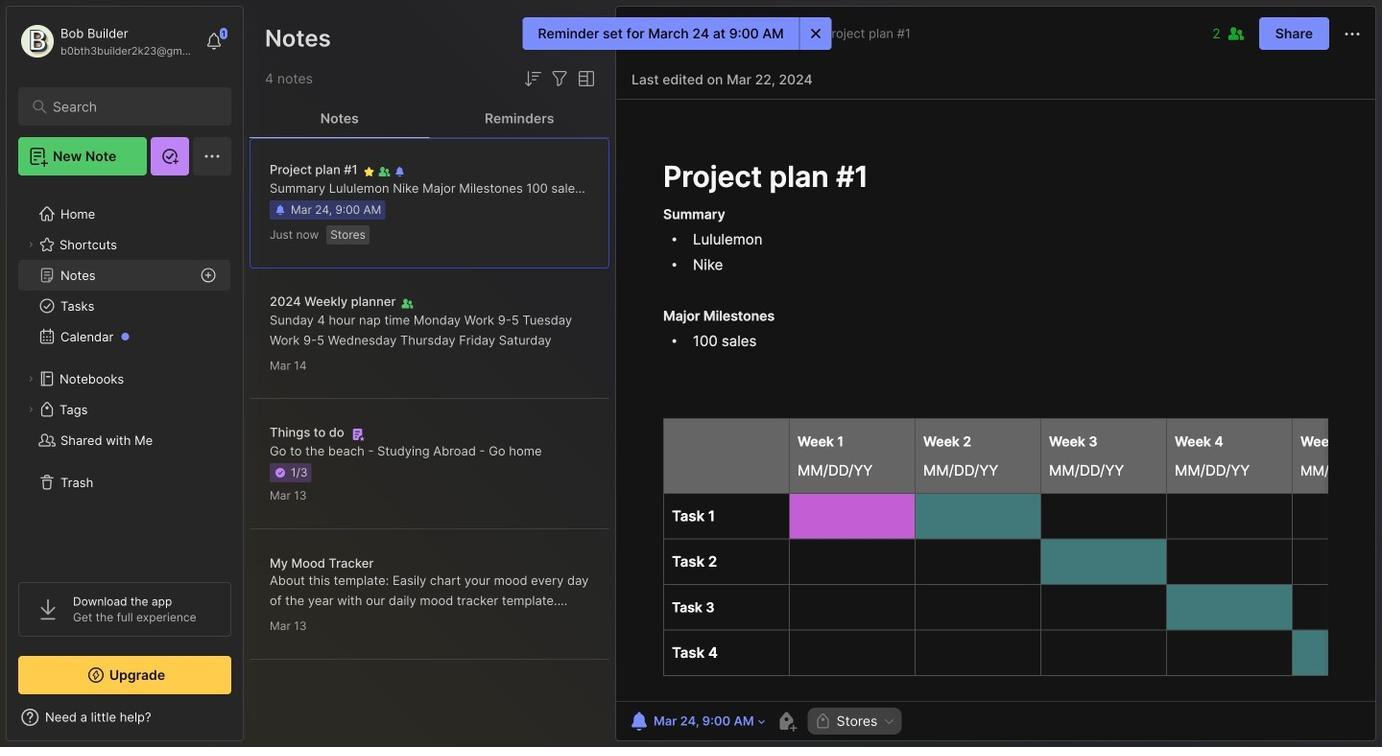 Task type: locate. For each thing, give the bounding box(es) containing it.
tree
[[7, 187, 243, 565]]

expand notebooks image
[[25, 373, 36, 385]]

Edit reminder field
[[626, 709, 768, 735]]

add tag image
[[775, 710, 798, 733]]

add filters image
[[548, 67, 571, 90]]

None search field
[[53, 95, 206, 118]]

alert
[[523, 17, 832, 50]]

main element
[[0, 0, 250, 748]]

Sort options field
[[521, 67, 544, 90]]

tab list
[[250, 100, 610, 138]]

View options field
[[571, 67, 598, 90]]

expand note image
[[630, 22, 653, 45]]

Stores Tag actions field
[[878, 715, 896, 729]]



Task type: vqa. For each thing, say whether or not it's contained in the screenshot.
the Search text field
yes



Task type: describe. For each thing, give the bounding box(es) containing it.
tree inside main 'element'
[[7, 187, 243, 565]]

click to collapse image
[[242, 712, 257, 735]]

Note Editor text field
[[616, 99, 1376, 702]]

Account field
[[18, 22, 196, 60]]

none search field inside main 'element'
[[53, 95, 206, 118]]

more actions image
[[1341, 23, 1364, 46]]

More actions field
[[1341, 22, 1364, 46]]

Search text field
[[53, 98, 206, 116]]

note window element
[[615, 6, 1377, 747]]

expand tags image
[[25, 404, 36, 416]]

Add filters field
[[548, 67, 571, 90]]

WHAT'S NEW field
[[7, 703, 243, 733]]



